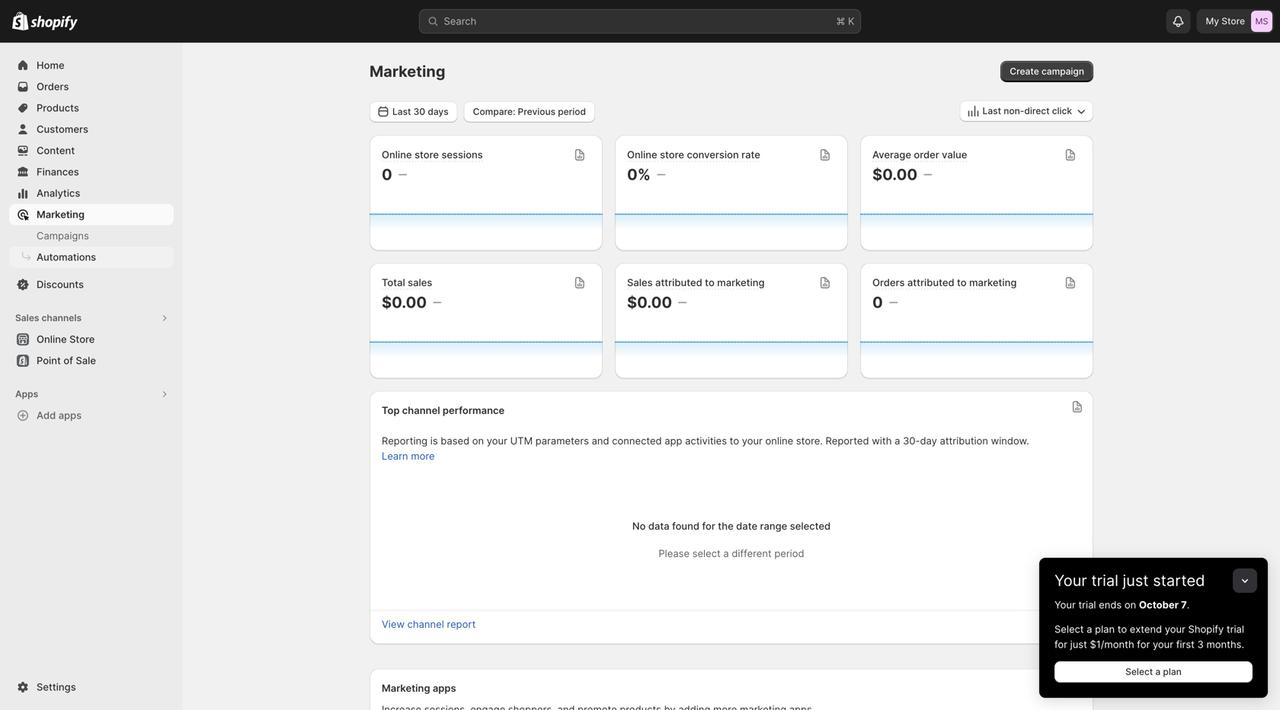 Task type: locate. For each thing, give the bounding box(es) containing it.
average order value
[[872, 149, 967, 161]]

channels
[[42, 313, 82, 324]]

create campaign
[[1010, 66, 1084, 77]]

1 marketing from the left
[[717, 277, 765, 289]]

your trial just started element
[[1039, 598, 1268, 699]]

marketing down view
[[382, 683, 430, 695]]

1 horizontal spatial just
[[1123, 572, 1149, 591]]

0 horizontal spatial select
[[1055, 624, 1084, 636]]

last 30 days button
[[370, 101, 458, 122]]

0 vertical spatial channel
[[402, 405, 440, 417]]

point of sale button
[[0, 351, 183, 372]]

1 vertical spatial just
[[1070, 639, 1087, 651]]

2 vertical spatial trial
[[1227, 624, 1244, 636]]

1 horizontal spatial 0
[[872, 293, 883, 312]]

3
[[1197, 639, 1204, 651]]

0 horizontal spatial marketing
[[717, 277, 765, 289]]

apps down view channel report button
[[433, 683, 456, 695]]

1 horizontal spatial on
[[1125, 600, 1136, 611]]

2 marketing from the left
[[969, 277, 1017, 289]]

no change image
[[678, 297, 687, 309], [889, 297, 897, 309]]

1 attributed from the left
[[655, 277, 702, 289]]

.
[[1187, 600, 1190, 611]]

period
[[558, 106, 586, 117], [774, 548, 804, 560]]

content link
[[9, 140, 174, 162]]

0 horizontal spatial no change image
[[678, 297, 687, 309]]

0 horizontal spatial for
[[702, 521, 715, 533]]

0
[[382, 165, 392, 184], [872, 293, 883, 312]]

0 vertical spatial 0
[[382, 165, 392, 184]]

0 vertical spatial plan
[[1095, 624, 1115, 636]]

add apps
[[37, 410, 82, 422]]

0 horizontal spatial just
[[1070, 639, 1087, 651]]

marketing for 0
[[969, 277, 1017, 289]]

your
[[1055, 572, 1087, 591], [1055, 600, 1076, 611]]

a down select a plan to extend your shopify trial for just $1/month for your first 3 months.
[[1155, 667, 1161, 678]]

$0.00 down sales attributed to marketing
[[627, 293, 672, 312]]

1 no change image from the left
[[678, 297, 687, 309]]

trial
[[1091, 572, 1118, 591], [1079, 600, 1096, 611], [1227, 624, 1244, 636]]

2 attributed from the left
[[907, 277, 954, 289]]

1 vertical spatial your
[[1055, 600, 1076, 611]]

0 horizontal spatial $0.00
[[382, 293, 427, 312]]

select a plan to extend your shopify trial for just $1/month for your first 3 months.
[[1055, 624, 1244, 651]]

apps for add apps
[[58, 410, 82, 422]]

is
[[430, 435, 438, 447]]

1 horizontal spatial orders
[[872, 277, 905, 289]]

select for select a plan
[[1126, 667, 1153, 678]]

store
[[1222, 16, 1245, 27], [69, 334, 95, 346]]

my store image
[[1251, 11, 1272, 32]]

1 horizontal spatial plan
[[1163, 667, 1182, 678]]

your up your trial ends on october 7 .
[[1055, 572, 1087, 591]]

no change image down the orders attributed to marketing
[[889, 297, 897, 309]]

0%
[[627, 165, 651, 184]]

plan down first
[[1163, 667, 1182, 678]]

started
[[1153, 572, 1205, 591]]

online up the 0%
[[627, 149, 657, 161]]

no change image for $0.00
[[678, 297, 687, 309]]

1 horizontal spatial attributed
[[907, 277, 954, 289]]

sales for sales attributed to marketing
[[627, 277, 653, 289]]

0 vertical spatial just
[[1123, 572, 1149, 591]]

0 vertical spatial sales
[[627, 277, 653, 289]]

orders attributed to marketing
[[872, 277, 1017, 289]]

shopify image
[[31, 16, 78, 31]]

on for based
[[472, 435, 484, 447]]

on inside your trial just started 'element'
[[1125, 600, 1136, 611]]

your up first
[[1165, 624, 1186, 636]]

total sales
[[382, 277, 432, 289]]

channel
[[402, 405, 440, 417], [407, 619, 444, 631]]

0 vertical spatial orders
[[37, 81, 69, 93]]

0 horizontal spatial sales
[[15, 313, 39, 324]]

0 horizontal spatial orders
[[37, 81, 69, 93]]

discounts
[[37, 279, 84, 291]]

store for online store
[[69, 334, 95, 346]]

0 horizontal spatial plan
[[1095, 624, 1115, 636]]

0 vertical spatial trial
[[1091, 572, 1118, 591]]

your trial just started button
[[1039, 559, 1268, 591]]

1 horizontal spatial sales
[[627, 277, 653, 289]]

apps right add
[[58, 410, 82, 422]]

store left the sessions
[[415, 149, 439, 161]]

$0.00 for sales
[[627, 293, 672, 312]]

select inside select a plan to extend your shopify trial for just $1/month for your first 3 months.
[[1055, 624, 1084, 636]]

no change image down sales attributed to marketing
[[678, 297, 687, 309]]

just up your trial ends on october 7 .
[[1123, 572, 1149, 591]]

1 horizontal spatial marketing
[[969, 277, 1017, 289]]

to inside reporting is based on your utm parameters and connected app activities to your online store. reported with a 30-day attribution window. learn more
[[730, 435, 739, 447]]

trial up months.
[[1227, 624, 1244, 636]]

on for ends
[[1125, 600, 1136, 611]]

trial up ends
[[1091, 572, 1118, 591]]

analytics link
[[9, 183, 174, 204]]

1 horizontal spatial select
[[1126, 667, 1153, 678]]

2 horizontal spatial $0.00
[[872, 165, 918, 184]]

just inside "your trial just started" dropdown button
[[1123, 572, 1149, 591]]

last 30 days
[[392, 106, 449, 117]]

parameters
[[536, 435, 589, 447]]

order
[[914, 149, 939, 161]]

0 horizontal spatial apps
[[58, 410, 82, 422]]

apps
[[15, 389, 38, 400]]

1 vertical spatial period
[[774, 548, 804, 560]]

on inside reporting is based on your utm parameters and connected app activities to your online store. reported with a 30-day attribution window. learn more
[[472, 435, 484, 447]]

1 your from the top
[[1055, 572, 1087, 591]]

no data found for the date range selected
[[632, 521, 831, 533]]

trial inside dropdown button
[[1091, 572, 1118, 591]]

your for your trial just started
[[1055, 572, 1087, 591]]

2 horizontal spatial online
[[627, 149, 657, 161]]

sales attributed to marketing
[[627, 277, 765, 289]]

store.
[[796, 435, 823, 447]]

0 for online
[[382, 165, 392, 184]]

rate
[[742, 149, 760, 161]]

sales inside button
[[15, 313, 39, 324]]

store for 0%
[[660, 149, 684, 161]]

1 horizontal spatial store
[[1222, 16, 1245, 27]]

your left online
[[742, 435, 763, 447]]

0 vertical spatial on
[[472, 435, 484, 447]]

attributed for $0.00
[[655, 277, 702, 289]]

1 horizontal spatial $0.00
[[627, 293, 672, 312]]

1 vertical spatial store
[[69, 334, 95, 346]]

0 horizontal spatial 0
[[382, 165, 392, 184]]

no change image
[[398, 169, 407, 181], [657, 169, 665, 181], [924, 169, 932, 181], [433, 297, 441, 309]]

more
[[411, 451, 435, 463]]

store left conversion
[[660, 149, 684, 161]]

0 horizontal spatial store
[[415, 149, 439, 161]]

a inside select a plan to extend your shopify trial for just $1/month for your first 3 months.
[[1087, 624, 1092, 636]]

online
[[382, 149, 412, 161], [627, 149, 657, 161], [37, 334, 67, 346]]

data
[[648, 521, 669, 533]]

marketing up last
[[370, 62, 445, 81]]

store up sale
[[69, 334, 95, 346]]

0 horizontal spatial store
[[69, 334, 95, 346]]

a
[[895, 435, 900, 447], [723, 548, 729, 560], [1087, 624, 1092, 636], [1155, 667, 1161, 678]]

select down select a plan to extend your shopify trial for just $1/month for your first 3 months.
[[1126, 667, 1153, 678]]

channel right view
[[407, 619, 444, 631]]

apps inside button
[[58, 410, 82, 422]]

online up point on the left
[[37, 334, 67, 346]]

orders for orders
[[37, 81, 69, 93]]

1 vertical spatial apps
[[433, 683, 456, 695]]

2 store from the left
[[660, 149, 684, 161]]

online store sessions
[[382, 149, 483, 161]]

$0.00 down average
[[872, 165, 918, 184]]

for left $1/month
[[1055, 639, 1068, 651]]

online for 0%
[[627, 149, 657, 161]]

add apps button
[[9, 405, 174, 427]]

and
[[592, 435, 609, 447]]

period right previous at the left of the page
[[558, 106, 586, 117]]

0 down online store sessions
[[382, 165, 392, 184]]

1 horizontal spatial apps
[[433, 683, 456, 695]]

marketing down the analytics
[[37, 209, 84, 221]]

a right select
[[723, 548, 729, 560]]

home
[[37, 59, 64, 71]]

0 horizontal spatial online
[[37, 334, 67, 346]]

on right ends
[[1125, 600, 1136, 611]]

marketing
[[370, 62, 445, 81], [37, 209, 84, 221], [382, 683, 430, 695]]

shopify image
[[12, 12, 28, 30]]

different
[[732, 548, 772, 560]]

compare: previous period button
[[464, 101, 595, 122]]

$0.00 down total sales
[[382, 293, 427, 312]]

store inside button
[[69, 334, 95, 346]]

attribution
[[940, 435, 988, 447]]

connected
[[612, 435, 662, 447]]

online for 0
[[382, 149, 412, 161]]

1 horizontal spatial no change image
[[889, 297, 897, 309]]

1 vertical spatial orders
[[872, 277, 905, 289]]

view channel report button
[[373, 615, 485, 636]]

discounts link
[[9, 274, 174, 296]]

select for select a plan to extend your shopify trial for just $1/month for your first 3 months.
[[1055, 624, 1084, 636]]

just left $1/month
[[1070, 639, 1087, 651]]

your left ends
[[1055, 600, 1076, 611]]

1 vertical spatial 0
[[872, 293, 883, 312]]

reported
[[826, 435, 869, 447]]

1 vertical spatial marketing
[[37, 209, 84, 221]]

orders
[[37, 81, 69, 93], [872, 277, 905, 289]]

period inside dropdown button
[[558, 106, 586, 117]]

2 your from the top
[[1055, 600, 1076, 611]]

create
[[1010, 66, 1039, 77]]

1 horizontal spatial store
[[660, 149, 684, 161]]

2 no change image from the left
[[889, 297, 897, 309]]

channel right the top
[[402, 405, 440, 417]]

a up $1/month
[[1087, 624, 1092, 636]]

0 horizontal spatial on
[[472, 435, 484, 447]]

learn
[[382, 451, 408, 463]]

k
[[848, 15, 855, 27]]

to inside select a plan to extend your shopify trial for just $1/month for your first 3 months.
[[1118, 624, 1127, 636]]

just
[[1123, 572, 1149, 591], [1070, 639, 1087, 651]]

reporting is based on your utm parameters and connected app activities to your online store. reported with a 30-day attribution window. learn more
[[382, 435, 1029, 463]]

1 vertical spatial select
[[1126, 667, 1153, 678]]

1 store from the left
[[415, 149, 439, 161]]

your left first
[[1153, 639, 1173, 651]]

automations
[[37, 251, 96, 263]]

0 vertical spatial store
[[1222, 16, 1245, 27]]

selected
[[790, 521, 831, 533]]

select down your trial ends on october 7 .
[[1055, 624, 1084, 636]]

plan for select a plan to extend your shopify trial for just $1/month for your first 3 months.
[[1095, 624, 1115, 636]]

1 vertical spatial plan
[[1163, 667, 1182, 678]]

plan up $1/month
[[1095, 624, 1115, 636]]

2 vertical spatial marketing
[[382, 683, 430, 695]]

1 vertical spatial channel
[[407, 619, 444, 631]]

1 vertical spatial on
[[1125, 600, 1136, 611]]

trial left ends
[[1079, 600, 1096, 611]]

with
[[872, 435, 892, 447]]

on right the based
[[472, 435, 484, 447]]

plan inside select a plan to extend your shopify trial for just $1/month for your first 3 months.
[[1095, 624, 1115, 636]]

your inside dropdown button
[[1055, 572, 1087, 591]]

for
[[702, 521, 715, 533], [1055, 639, 1068, 651], [1137, 639, 1150, 651]]

your inside 'element'
[[1055, 600, 1076, 611]]

2 horizontal spatial for
[[1137, 639, 1150, 651]]

1 vertical spatial trial
[[1079, 600, 1096, 611]]

for down 'extend'
[[1137, 639, 1150, 651]]

period down "range" at the right bottom of the page
[[774, 548, 804, 560]]

online down last
[[382, 149, 412, 161]]

0 vertical spatial your
[[1055, 572, 1087, 591]]

0 down the orders attributed to marketing
[[872, 293, 883, 312]]

a left 30-
[[895, 435, 900, 447]]

first
[[1176, 639, 1195, 651]]

1 horizontal spatial online
[[382, 149, 412, 161]]

automations link
[[9, 247, 174, 268]]

point of sale
[[37, 355, 96, 367]]

online inside button
[[37, 334, 67, 346]]

1 vertical spatial sales
[[15, 313, 39, 324]]

marketing apps
[[382, 683, 456, 695]]

apps for marketing apps
[[433, 683, 456, 695]]

0 horizontal spatial period
[[558, 106, 586, 117]]

store right my
[[1222, 16, 1245, 27]]

0 vertical spatial select
[[1055, 624, 1084, 636]]

0 vertical spatial apps
[[58, 410, 82, 422]]

please
[[659, 548, 690, 560]]

home link
[[9, 55, 174, 76]]

performance
[[443, 405, 505, 417]]

0 vertical spatial period
[[558, 106, 586, 117]]

orders link
[[9, 76, 174, 98]]

settings link
[[9, 677, 174, 699]]

channel inside button
[[407, 619, 444, 631]]

marketing
[[717, 277, 765, 289], [969, 277, 1017, 289]]

products link
[[9, 98, 174, 119]]

for left the
[[702, 521, 715, 533]]

0 horizontal spatial attributed
[[655, 277, 702, 289]]



Task type: describe. For each thing, give the bounding box(es) containing it.
campaigns link
[[9, 226, 174, 247]]

utm
[[510, 435, 533, 447]]

sessions
[[442, 149, 483, 161]]

online store
[[37, 334, 95, 346]]

marketing link
[[9, 204, 174, 226]]

your trial ends on october 7 .
[[1055, 600, 1190, 611]]

report
[[447, 619, 476, 631]]

content
[[37, 145, 75, 157]]

online store link
[[9, 329, 174, 351]]

7
[[1181, 600, 1187, 611]]

range
[[760, 521, 787, 533]]

$0.00 for total
[[382, 293, 427, 312]]

of
[[63, 355, 73, 367]]

view channel report
[[382, 619, 476, 631]]

apps button
[[9, 384, 174, 405]]

previous
[[518, 106, 555, 117]]

online store conversion rate
[[627, 149, 760, 161]]

point of sale link
[[9, 351, 174, 372]]

day
[[920, 435, 937, 447]]

campaigns
[[37, 230, 89, 242]]

orders for orders attributed to marketing
[[872, 277, 905, 289]]

online store button
[[0, 329, 183, 351]]

customers link
[[9, 119, 174, 140]]

no change image for conversion
[[657, 169, 665, 181]]

settings
[[37, 682, 76, 694]]

my store
[[1206, 16, 1245, 27]]

products
[[37, 102, 79, 114]]

last
[[392, 106, 411, 117]]

a inside reporting is based on your utm parameters and connected app activities to your online store. reported with a 30-day attribution window. learn more
[[895, 435, 900, 447]]

select
[[692, 548, 721, 560]]

no change image for sessions
[[398, 169, 407, 181]]

october
[[1139, 600, 1179, 611]]

attributed for 0
[[907, 277, 954, 289]]

sales channels
[[15, 313, 82, 324]]

campaign
[[1042, 66, 1084, 77]]

the
[[718, 521, 734, 533]]

window.
[[991, 435, 1029, 447]]

please select a different period
[[659, 548, 804, 560]]

30
[[413, 106, 425, 117]]

search
[[444, 15, 476, 27]]

customers
[[37, 123, 88, 135]]

sales
[[408, 277, 432, 289]]

finances
[[37, 166, 79, 178]]

trial for ends
[[1079, 600, 1096, 611]]

found
[[672, 521, 700, 533]]

sales channels button
[[9, 308, 174, 329]]

compare: previous period
[[473, 106, 586, 117]]

no change image for value
[[924, 169, 932, 181]]

date
[[736, 521, 757, 533]]

your left the utm
[[487, 435, 507, 447]]

channel for top
[[402, 405, 440, 417]]

⌘ k
[[836, 15, 855, 27]]

marketing for $0.00
[[717, 277, 765, 289]]

$1/month
[[1090, 639, 1134, 651]]

your for your trial ends on october 7 .
[[1055, 600, 1076, 611]]

30-
[[903, 435, 920, 447]]

shopify
[[1188, 624, 1224, 636]]

0 vertical spatial marketing
[[370, 62, 445, 81]]

sale
[[76, 355, 96, 367]]

reporting
[[382, 435, 428, 447]]

ends
[[1099, 600, 1122, 611]]

app
[[665, 435, 682, 447]]

finances link
[[9, 162, 174, 183]]

view
[[382, 619, 405, 631]]

online
[[765, 435, 793, 447]]

channel for view
[[407, 619, 444, 631]]

my
[[1206, 16, 1219, 27]]

just inside select a plan to extend your shopify trial for just $1/month for your first 3 months.
[[1070, 639, 1087, 651]]

store for 0
[[415, 149, 439, 161]]

value
[[942, 149, 967, 161]]

⌘
[[836, 15, 845, 27]]

plan for select a plan
[[1163, 667, 1182, 678]]

select a plan link
[[1055, 662, 1253, 683]]

sales for sales channels
[[15, 313, 39, 324]]

1 horizontal spatial for
[[1055, 639, 1068, 651]]

activities
[[685, 435, 727, 447]]

$0.00 for average
[[872, 165, 918, 184]]

trial for just
[[1091, 572, 1118, 591]]

trial inside select a plan to extend your shopify trial for just $1/month for your first 3 months.
[[1227, 624, 1244, 636]]

no
[[632, 521, 646, 533]]

compare:
[[473, 106, 515, 117]]

point
[[37, 355, 61, 367]]

extend
[[1130, 624, 1162, 636]]

create campaign button
[[1001, 61, 1093, 82]]

store for my store
[[1222, 16, 1245, 27]]

total
[[382, 277, 405, 289]]

no change image for 0
[[889, 297, 897, 309]]

add
[[37, 410, 56, 422]]

months.
[[1207, 639, 1244, 651]]

average
[[872, 149, 911, 161]]

0 for orders
[[872, 293, 883, 312]]

analytics
[[37, 187, 80, 199]]

1 horizontal spatial period
[[774, 548, 804, 560]]

your trial just started
[[1055, 572, 1205, 591]]



Task type: vqa. For each thing, say whether or not it's contained in the screenshot.
Edit
no



